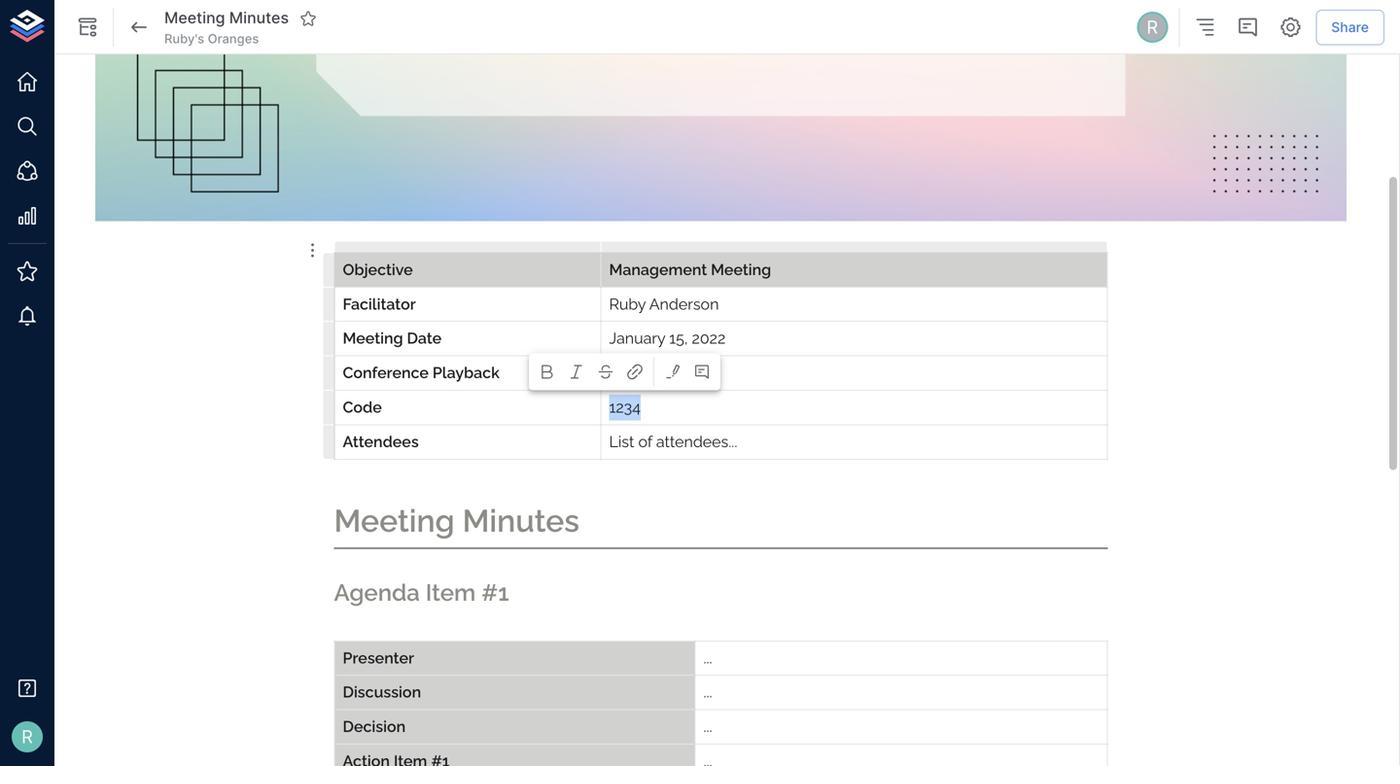 Task type: describe. For each thing, give the bounding box(es) containing it.
ruby's oranges link
[[164, 30, 259, 48]]

date
[[407, 329, 442, 347]]

comments image
[[1237, 16, 1260, 39]]

0 vertical spatial meeting minutes
[[164, 8, 289, 27]]

1 vertical spatial minutes
[[463, 503, 580, 539]]

table of contents image
[[1194, 16, 1217, 39]]

1 horizontal spatial r
[[1147, 16, 1159, 38]]

list
[[609, 433, 635, 451]]

555-
[[647, 364, 679, 382]]

meeting up ruby's
[[164, 8, 225, 27]]

objective
[[343, 261, 413, 279]]

15,
[[670, 329, 688, 347]]

favorite image
[[300, 10, 317, 27]]

... for presenter
[[704, 649, 713, 667]]

meeting up agenda
[[334, 503, 455, 539]]

attendees
[[343, 433, 419, 451]]

1 horizontal spatial meeting minutes
[[334, 503, 580, 539]]

agenda item #1
[[334, 579, 509, 607]]

of
[[639, 433, 653, 451]]

agenda
[[334, 579, 420, 607]]

(555)
[[609, 364, 643, 382]]

meeting down facilitator
[[343, 329, 403, 347]]

facilitator
[[343, 295, 416, 313]]

bold image
[[539, 363, 556, 381]]

#1
[[482, 579, 509, 607]]

1 vertical spatial r button
[[6, 716, 49, 759]]

meeting up anderson
[[711, 261, 772, 279]]

0 horizontal spatial minutes
[[229, 8, 289, 27]]

show wiki image
[[76, 16, 99, 39]]

meeting date
[[343, 329, 442, 347]]

... for discussion
[[704, 684, 713, 702]]

code
[[343, 398, 382, 416]]

presenter
[[343, 649, 414, 667]]

oranges
[[208, 31, 259, 46]]

5555
[[679, 364, 713, 382]]



Task type: vqa. For each thing, say whether or not it's contained in the screenshot.
No
no



Task type: locate. For each thing, give the bounding box(es) containing it.
2022
[[692, 329, 726, 347]]

highlight image
[[664, 363, 682, 381]]

anderson
[[650, 295, 719, 313]]

1 ... from the top
[[704, 649, 713, 667]]

0 horizontal spatial r button
[[6, 716, 49, 759]]

2 vertical spatial ...
[[704, 718, 713, 736]]

... for decision
[[704, 718, 713, 736]]

attendees...
[[657, 433, 738, 451]]

0 vertical spatial minutes
[[229, 8, 289, 27]]

meeting minutes up 'oranges' at top left
[[164, 8, 289, 27]]

share button
[[1316, 9, 1385, 45]]

(555) 555-5555
[[609, 364, 713, 382]]

meeting minutes
[[164, 8, 289, 27], [334, 503, 580, 539]]

playback
[[433, 364, 500, 382]]

go back image
[[127, 16, 151, 39]]

ruby anderson
[[609, 295, 719, 313]]

management
[[609, 261, 707, 279]]

1 vertical spatial ...
[[704, 684, 713, 702]]

0 vertical spatial r button
[[1135, 9, 1172, 46]]

minutes
[[229, 8, 289, 27], [463, 503, 580, 539]]

italic image
[[568, 363, 586, 381]]

3 ... from the top
[[704, 718, 713, 736]]

minutes up #1
[[463, 503, 580, 539]]

0 vertical spatial ...
[[704, 649, 713, 667]]

item
[[426, 579, 476, 607]]

r
[[1147, 16, 1159, 38], [22, 727, 33, 748]]

discussion
[[343, 684, 421, 702]]

ruby
[[609, 295, 646, 313]]

strikethrough image
[[597, 363, 615, 381]]

0 horizontal spatial r
[[22, 727, 33, 748]]

meeting minutes up item
[[334, 503, 580, 539]]

0 horizontal spatial meeting minutes
[[164, 8, 289, 27]]

1234
[[609, 398, 641, 416]]

ruby's
[[164, 31, 204, 46]]

add comment image
[[694, 363, 711, 381]]

share
[[1332, 19, 1370, 35]]

ruby's oranges
[[164, 31, 259, 46]]

minutes up 'oranges' at top left
[[229, 8, 289, 27]]

conference playback
[[343, 364, 500, 382]]

1 horizontal spatial minutes
[[463, 503, 580, 539]]

management meeting
[[609, 261, 772, 279]]

r button
[[1135, 9, 1172, 46], [6, 716, 49, 759]]

decision
[[343, 718, 406, 736]]

2 ... from the top
[[704, 684, 713, 702]]

conference
[[343, 364, 429, 382]]

link image
[[626, 363, 644, 381]]

1 horizontal spatial r button
[[1135, 9, 1172, 46]]

january 15, 2022
[[609, 329, 726, 347]]

january
[[609, 329, 666, 347]]

meeting
[[164, 8, 225, 27], [711, 261, 772, 279], [343, 329, 403, 347], [334, 503, 455, 539]]

settings image
[[1279, 16, 1303, 39]]

...
[[704, 649, 713, 667], [704, 684, 713, 702], [704, 718, 713, 736]]

list of attendees...
[[609, 433, 738, 451]]

1 vertical spatial meeting minutes
[[334, 503, 580, 539]]

1 vertical spatial r
[[22, 727, 33, 748]]

0 vertical spatial r
[[1147, 16, 1159, 38]]



